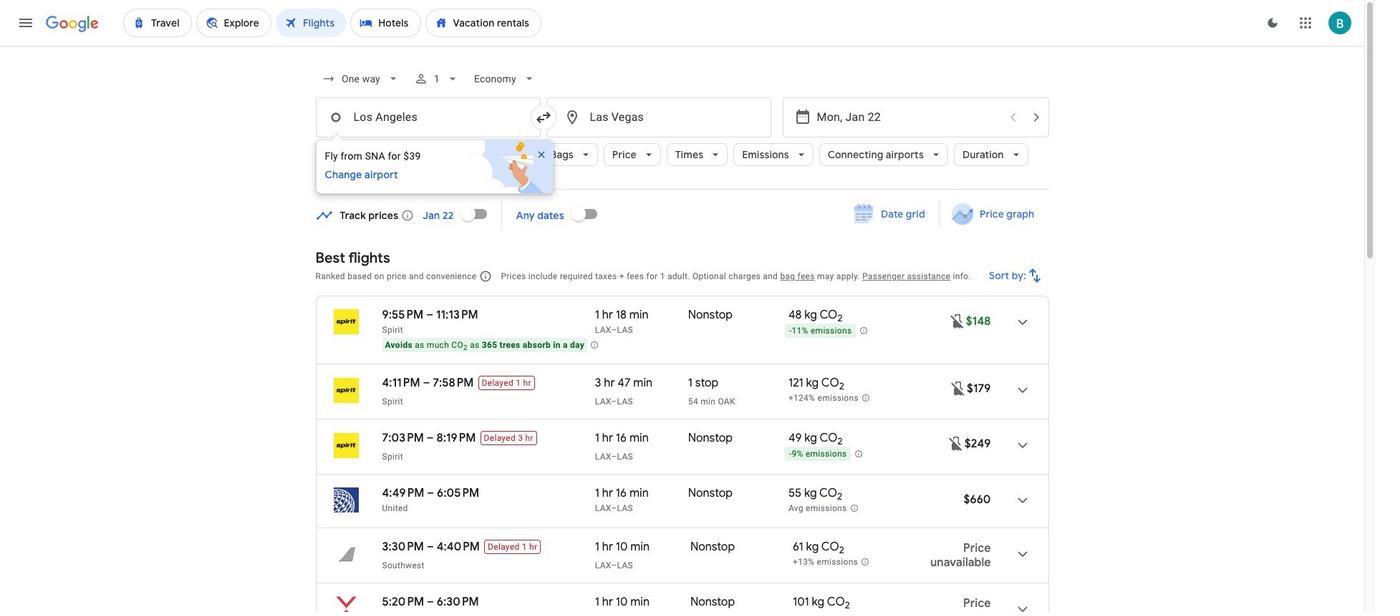 Task type: vqa. For each thing, say whether or not it's contained in the screenshot.
CANADIAN
no



Task type: locate. For each thing, give the bounding box(es) containing it.
2 total duration 1 hr 16 min. element from the top
[[595, 486, 688, 503]]

leaves los angeles international airport (lax) at 5:20 pm on monday, january 22 and arrives at harry reid international airport (las) at 6:30 pm on monday, january 22. element
[[382, 595, 479, 610]]

total duration 1 hr 16 min. element
[[595, 431, 688, 451], [595, 486, 688, 503]]

nonstop flight. element for total duration 1 hr 18 min. element
[[688, 308, 733, 324]]

main menu image
[[17, 14, 34, 32]]

Arrival time: 8:19 PM. text field
[[437, 431, 476, 445]]

this price for this flight doesn't include overhead bin access. if you need a carry-on bag, use the bags filter to update prices. image left the flight details. leaves los angeles international airport (lax) at 9:55 pm on monday, january 22 and arrives at harry reid international airport (las) at 11:13 pm on monday, january 22. image
[[949, 313, 966, 330]]

this price for this flight doesn't include overhead bin access. if you need a carry-on bag, use the bags filter to update prices. image down this price for this flight doesn't include overhead bin access. if you need a carry-on bag, use the bags filter to update prices. icon
[[947, 435, 965, 452]]

total duration 1 hr 18 min. element
[[595, 308, 688, 324]]

learn more about tracked prices image
[[401, 209, 414, 222]]

1 vertical spatial this price for this flight doesn't include overhead bin access. if you need a carry-on bag, use the bags filter to update prices. image
[[947, 435, 965, 452]]

main content
[[315, 197, 1049, 612]]

0 vertical spatial total duration 1 hr 10 min. element
[[595, 540, 690, 560]]

flight details. leaves los angeles international airport (lax) at 9:55 pm on monday, january 22 and arrives at harry reid international airport (las) at 11:13 pm on monday, january 22. image
[[1005, 305, 1040, 339]]

Departure time: 4:49 PM. text field
[[382, 486, 424, 501]]

0 vertical spatial this price for this flight doesn't include overhead bin access. if you need a carry-on bag, use the bags filter to update prices. image
[[949, 313, 966, 330]]

1 vertical spatial total duration 1 hr 10 min. element
[[595, 595, 690, 612]]

nonstop flight. element for the flight details. leaves los angeles international airport (lax) at 4:49 pm on monday, january 22 and arrives at harry reid international airport (las) at 6:05 pm on monday, january 22. icon's total duration 1 hr 16 min. element
[[688, 486, 733, 503]]

0 vertical spatial total duration 1 hr 16 min. element
[[595, 431, 688, 451]]

total duration 1 hr 10 min. element
[[595, 540, 690, 560], [595, 595, 690, 612]]

total duration 1 hr 16 min. element for flight details. leaves los angeles international airport (lax) at 7:03 pm on monday, january 22 and arrives at harry reid international airport (las) at 8:19 pm on monday, january 22. image
[[595, 431, 688, 451]]

learn more about ranking image
[[479, 270, 492, 283]]

leaves los angeles international airport (lax) at 3:30 pm on monday, january 22 and arrives at harry reid international airport (las) at 4:40 pm on monday, january 22. element
[[382, 540, 480, 554]]

this price for this flight doesn't include overhead bin access. if you need a carry-on bag, use the bags filter to update prices. image for 148 us dollars text field
[[949, 313, 966, 330]]

Departure time: 4:11 PM. text field
[[382, 376, 420, 390]]

leaves los angeles international airport (lax) at 7:03 pm on monday, january 22 and arrives at harry reid international airport (las) at 8:19 pm on monday, january 22. element
[[382, 431, 476, 445]]

179 US dollars text field
[[967, 382, 991, 396]]

None text field
[[546, 97, 771, 138]]

flight details. leaves los angeles international airport (lax) at 7:03 pm on monday, january 22 and arrives at harry reid international airport (las) at 8:19 pm on monday, january 22. image
[[1005, 428, 1040, 463]]

this price for this flight doesn't include overhead bin access. if you need a carry-on bag, use the bags filter to update prices. image
[[949, 313, 966, 330], [947, 435, 965, 452]]

total duration 3 hr 47 min. element
[[595, 376, 688, 396]]

Arrival time: 7:58 PM. text field
[[433, 376, 474, 390]]

None text field
[[315, 97, 540, 138]]

Departure time: 7:03 PM. text field
[[382, 431, 424, 445]]

this price for this flight doesn't include overhead bin access. if you need a carry-on bag, use the bags filter to update prices. image for 249 us dollars text box
[[947, 435, 965, 452]]

1 total duration 1 hr 16 min. element from the top
[[595, 431, 688, 451]]

None search field
[[315, 62, 1049, 194]]

1 vertical spatial total duration 1 hr 16 min. element
[[595, 486, 688, 503]]

Departure time: 3:30 PM. text field
[[382, 540, 424, 554]]

swap origin and destination. image
[[535, 109, 552, 126]]

Arrival time: 4:40 PM. text field
[[437, 540, 480, 554]]

None field
[[315, 66, 406, 92], [469, 66, 542, 92], [315, 66, 406, 92], [469, 66, 542, 92]]

nonstop flight. element
[[688, 308, 733, 324], [688, 431, 733, 451], [688, 486, 733, 503], [690, 540, 735, 560], [690, 595, 735, 612]]



Task type: describe. For each thing, give the bounding box(es) containing it.
Departure time: 9:55 PM. text field
[[382, 308, 424, 322]]

avoids as much co2 as 365 trees absorb in a day. learn more about this calculation. image
[[590, 341, 599, 350]]

loading results progress bar
[[0, 46, 1364, 49]]

find the best price region
[[315, 197, 1049, 239]]

leaves los angeles international airport (lax) at 9:55 pm on monday, january 22 and arrives at harry reid international airport (las) at 11:13 pm on monday, january 22. element
[[382, 308, 478, 322]]

total duration 1 hr 16 min. element for the flight details. leaves los angeles international airport (lax) at 4:49 pm on monday, january 22 and arrives at harry reid international airport (las) at 6:05 pm on monday, january 22. icon
[[595, 486, 688, 503]]

nonstop flight. element for flight details. leaves los angeles international airport (lax) at 7:03 pm on monday, january 22 and arrives at harry reid international airport (las) at 8:19 pm on monday, january 22. image's total duration 1 hr 16 min. element
[[688, 431, 733, 451]]

Departure text field
[[817, 98, 1000, 137]]

leaves los angeles international airport (lax) at 4:49 pm on monday, january 22 and arrives at harry reid international airport (las) at 6:05 pm on monday, january 22. element
[[382, 486, 479, 501]]

148 US dollars text field
[[966, 314, 991, 329]]

nonstop flight. element for second total duration 1 hr 10 min. element from the bottom
[[690, 540, 735, 560]]

Arrival time: 6:30 PM. text field
[[437, 595, 479, 610]]

leaves los angeles international airport (lax) at 4:11 pm on monday, january 22 and arrives at harry reid international airport (las) at 7:58 pm on monday, january 22. element
[[382, 376, 474, 390]]

flight details. leaves los angeles international airport (lax) at 4:11 pm on monday, january 22 and arrives at harry reid international airport (las) at 7:58 pm on monday, january 22. image
[[1005, 373, 1040, 408]]

close image
[[535, 149, 547, 160]]

flight details. leaves los angeles international airport (lax) at 4:49 pm on monday, january 22 and arrives at harry reid international airport (las) at 6:05 pm on monday, january 22. image
[[1005, 483, 1040, 518]]

660 US dollars text field
[[964, 493, 991, 507]]

this price for this flight doesn't include overhead bin access. if you need a carry-on bag, use the bags filter to update prices. image
[[950, 380, 967, 397]]

flight details. leaves los angeles international airport (lax) at 5:20 pm on monday, january 22 and arrives at harry reid international airport (las) at 6:30 pm on monday, january 22. image
[[1005, 592, 1040, 612]]

Arrival time: 11:13 PM. text field
[[436, 308, 478, 322]]

2 total duration 1 hr 10 min. element from the top
[[595, 595, 690, 612]]

change appearance image
[[1256, 6, 1290, 40]]

Departure time: 5:20 PM. text field
[[382, 595, 424, 610]]

Arrival time: 6:05 PM. text field
[[437, 486, 479, 501]]

1 total duration 1 hr 10 min. element from the top
[[595, 540, 690, 560]]

1 stop flight. element
[[688, 376, 719, 396]]

249 US dollars text field
[[965, 437, 991, 451]]



